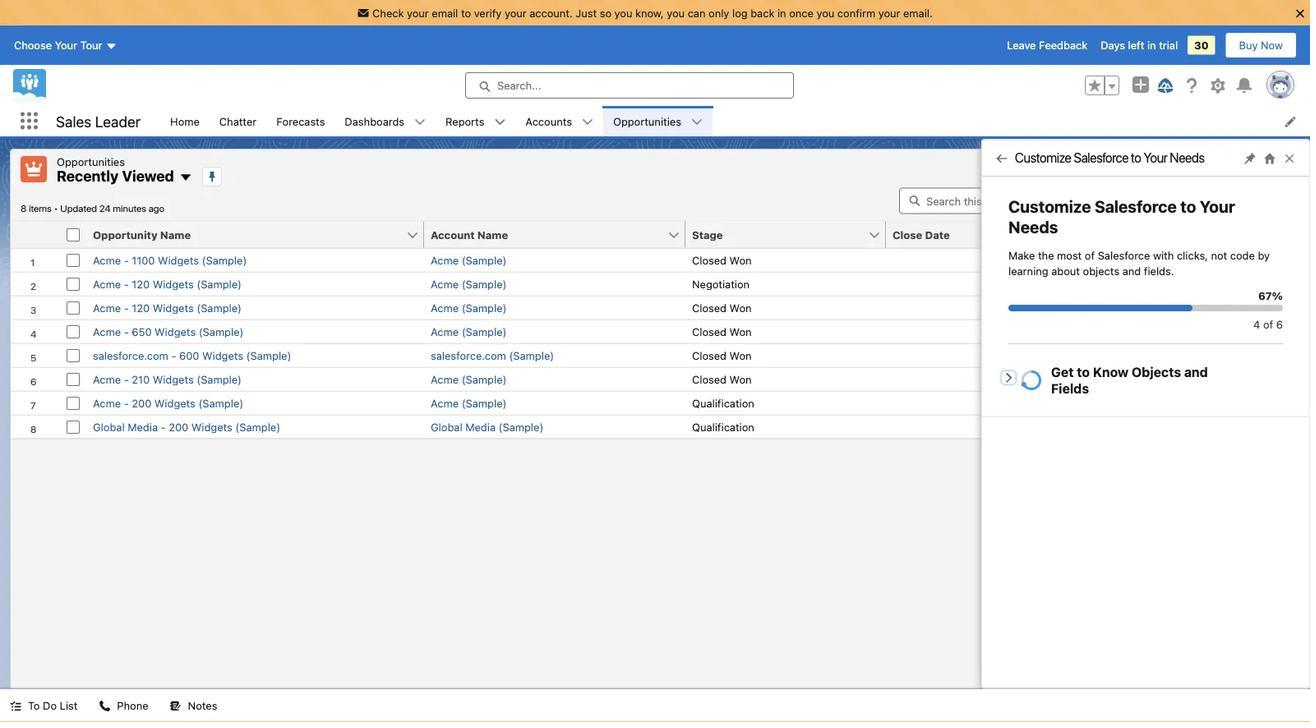 Task type: vqa. For each thing, say whether or not it's contained in the screenshot.
the Waterfall inside the Top Opportunities Waterfall
no



Task type: describe. For each thing, give the bounding box(es) containing it.
- for third acme (sample) link
[[124, 302, 129, 314]]

acme - 650 widgets (sample) link
[[93, 325, 244, 338]]

the
[[1038, 249, 1054, 261]]

acme - 120 widgets (sample) for closed won
[[93, 302, 242, 314]]

qualification for acme (sample)
[[692, 397, 754, 409]]

list view controls image
[[1100, 188, 1136, 214]]

just
[[576, 7, 597, 19]]

widgets for third acme (sample) link
[[153, 302, 194, 314]]

by
[[1258, 249, 1270, 261]]

left
[[1128, 39, 1144, 51]]

verify
[[474, 7, 502, 19]]

email
[[432, 7, 458, 19]]

opportunity name element
[[86, 221, 434, 249]]

650
[[132, 325, 152, 338]]

to inside customize salesforce to your needs
[[1180, 197, 1196, 216]]

list containing home
[[160, 106, 1310, 136]]

text default image inside opportunities list item
[[691, 116, 703, 128]]

forecasts
[[276, 115, 325, 127]]

global media - 200 widgets (sample)
[[93, 421, 280, 433]]

viewed
[[122, 167, 174, 185]]

0 vertical spatial customize salesforce to your needs
[[1015, 150, 1205, 166]]

acme for the acme - 650 widgets (sample) link on the top left
[[93, 325, 121, 338]]

text default image right viewed
[[179, 171, 192, 184]]

home
[[170, 115, 200, 127]]

3 you from the left
[[816, 7, 834, 19]]

phone button
[[89, 690, 158, 722]]

10/15/2023
[[1001, 254, 1056, 266]]

choose your tour button
[[13, 32, 118, 58]]

recently
[[57, 167, 119, 185]]

8
[[21, 203, 27, 214]]

- for acme (sample) link related to acme - 210 widgets (sample) link
[[124, 373, 129, 385]]

to do list button
[[0, 690, 87, 722]]

acme (sample) link for acme - 210 widgets (sample) link
[[431, 373, 507, 385]]

acme for acme - 1100 widgets (sample) link at the top
[[93, 254, 121, 266]]

acme (sample) for acme (sample) link related to acme - 1100 widgets (sample) link at the top
[[431, 254, 507, 266]]

global media (sample)
[[431, 421, 544, 433]]

get to know objects and fields button
[[1051, 364, 1240, 397]]

3 acme (sample) link from the top
[[431, 302, 507, 314]]

items
[[29, 203, 52, 214]]

0 horizontal spatial in
[[777, 7, 786, 19]]

so
[[600, 7, 611, 19]]

phone
[[117, 700, 148, 712]]

acme (sample) for third acme (sample) link
[[431, 302, 507, 314]]

buy now
[[1239, 39, 1283, 51]]

4 closed won from the top
[[692, 349, 752, 362]]

fields.
[[1144, 265, 1174, 277]]

acme - 1100 widgets (sample) link
[[93, 254, 247, 266]]

close date element
[[886, 221, 1099, 249]]

select list display image
[[1139, 188, 1175, 214]]

acme - 200 widgets (sample) link
[[93, 397, 243, 409]]

acme for acme (sample) link associated with "acme - 200 widgets (sample)" link
[[431, 397, 459, 409]]

fields
[[1051, 381, 1089, 397]]

now
[[1261, 39, 1283, 51]]

0 horizontal spatial opportunities
[[57, 155, 125, 168]]

acme - 210 widgets (sample)
[[93, 373, 242, 385]]

1 vertical spatial customize
[[1008, 197, 1091, 216]]

24
[[99, 203, 111, 214]]

account name
[[431, 228, 508, 241]]

2 you from the left
[[667, 7, 685, 19]]

acme - 120 widgets (sample) for negotiation
[[93, 278, 242, 290]]

most
[[1057, 249, 1082, 261]]

acme for acme (sample) link related to acme - 210 widgets (sample) link
[[431, 373, 459, 385]]

days
[[1101, 39, 1125, 51]]

recently viewed|opportunities|list view element
[[10, 149, 1300, 690]]

text default image for accounts
[[582, 116, 593, 128]]

acme - 1100 widgets (sample)
[[93, 254, 247, 266]]

acme (sample) link for the acme - 650 widgets (sample) link on the top left
[[431, 325, 507, 338]]

check
[[372, 7, 404, 19]]

account name button
[[424, 221, 667, 248]]

account name element
[[424, 221, 695, 249]]

check your email to verify your account. just so you know, you can only log back in once you confirm your email.
[[372, 7, 933, 19]]

recently viewed grid
[[11, 221, 1299, 439]]

choose
[[14, 39, 52, 51]]

acme - 200 widgets (sample)
[[93, 397, 243, 409]]

closed won for 10/15/2023
[[692, 254, 752, 266]]

closed for 10/15/2023
[[692, 254, 727, 266]]

3 cb from the top
[[1105, 373, 1120, 385]]

acme (sample) link for acme - 1100 widgets (sample) link at the top
[[431, 254, 507, 266]]

qualification for global media (sample)
[[692, 421, 754, 433]]

to right the email
[[461, 7, 471, 19]]

make
[[1008, 249, 1035, 261]]

acme - 120 widgets (sample) link for closed won
[[93, 302, 242, 314]]

back
[[751, 7, 775, 19]]

2 your from the left
[[505, 7, 527, 19]]

600
[[179, 349, 199, 362]]

account.
[[529, 7, 573, 19]]

- for salesforce.com (sample) "link"
[[171, 349, 176, 362]]

0 vertical spatial customize
[[1015, 150, 1071, 166]]

67% status
[[1008, 279, 1283, 330]]

item number element
[[11, 221, 60, 249]]

210
[[132, 373, 150, 385]]

name for opportunity name
[[160, 228, 191, 241]]

sales
[[56, 112, 91, 130]]

get
[[1051, 364, 1074, 380]]

120 for closed won
[[132, 302, 150, 314]]

widgets for fifth acme (sample) link from the bottom of the recently viewed grid
[[153, 278, 194, 290]]

search...
[[497, 79, 541, 92]]

close date
[[893, 228, 950, 241]]

negotiation
[[692, 278, 750, 290]]

choose your tour
[[14, 39, 102, 51]]

salesforce.com for salesforce.com (sample)
[[431, 349, 506, 362]]

1100
[[132, 254, 155, 266]]

close
[[893, 228, 922, 241]]

8 items • updated 24 minutes ago
[[21, 203, 164, 214]]

code
[[1230, 249, 1255, 261]]

home link
[[160, 106, 209, 136]]

recently viewed status
[[21, 203, 60, 214]]

salesforce inside make the most of salesforce with clicks, not code by learning about objects and fields.
[[1098, 249, 1150, 261]]

won for 10/15/2023
[[729, 254, 752, 266]]

acme - 650 widgets (sample)
[[93, 325, 244, 338]]

acme for acme - 210 widgets (sample) link
[[93, 373, 121, 385]]

•
[[54, 203, 58, 214]]

can
[[688, 7, 706, 19]]

salesforce.com - 600 widgets (sample)
[[93, 349, 291, 362]]

67%
[[1258, 289, 1283, 302]]

leave feedback
[[1007, 39, 1088, 51]]

confirm
[[837, 7, 875, 19]]

opportunities link
[[603, 106, 691, 136]]

30
[[1194, 39, 1209, 51]]

acme (sample) for acme (sample) link related to acme - 210 widgets (sample) link
[[431, 373, 507, 385]]

global for global media (sample)
[[431, 421, 462, 433]]

days left in trial
[[1101, 39, 1178, 51]]

dashboards link
[[335, 106, 414, 136]]

12/10/2023
[[1001, 397, 1056, 409]]

120 for negotiation
[[132, 278, 150, 290]]

list
[[60, 700, 78, 712]]

leave feedback link
[[1007, 39, 1088, 51]]

dashboards
[[345, 115, 404, 127]]

closed for 7/18/2023
[[692, 373, 727, 385]]



Task type: locate. For each thing, give the bounding box(es) containing it.
0 horizontal spatial name
[[160, 228, 191, 241]]

to up list view controls icon at right
[[1131, 150, 1141, 166]]

acme - 120 widgets (sample) up the acme - 650 widgets (sample) link on the top left
[[93, 302, 242, 314]]

4 acme (sample) link from the top
[[431, 325, 507, 338]]

1 horizontal spatial needs
[[1170, 150, 1205, 166]]

0 vertical spatial 200
[[132, 397, 151, 409]]

-
[[124, 254, 129, 266], [124, 278, 129, 290], [124, 302, 129, 314], [124, 325, 129, 338], [171, 349, 176, 362], [124, 373, 129, 385], [124, 397, 129, 409], [161, 421, 166, 433]]

3 closed from the top
[[692, 325, 727, 338]]

new
[[1253, 163, 1275, 175]]

1 vertical spatial needs
[[1008, 217, 1058, 237]]

opportunities down sales leader
[[57, 155, 125, 168]]

acme - 120 widgets (sample) link down acme - 1100 widgets (sample)
[[93, 278, 242, 290]]

your up not
[[1200, 197, 1235, 216]]

in right the left
[[1147, 39, 1156, 51]]

acme (sample) link for "acme - 200 widgets (sample)" link
[[431, 397, 507, 409]]

widgets
[[158, 254, 199, 266], [153, 278, 194, 290], [153, 302, 194, 314], [155, 325, 196, 338], [202, 349, 243, 362], [153, 373, 194, 385], [154, 397, 195, 409], [191, 421, 232, 433]]

opportunities down search... "button"
[[613, 115, 681, 127]]

2 global from the left
[[431, 421, 462, 433]]

widgets up the acme - 650 widgets (sample) link on the top left
[[153, 302, 194, 314]]

- down the opportunity
[[124, 278, 129, 290]]

sales leader
[[56, 112, 141, 130]]

global media - 200 widgets (sample) link
[[93, 421, 280, 433]]

1 vertical spatial and
[[1184, 364, 1208, 380]]

you left can
[[667, 7, 685, 19]]

widgets for acme (sample) link related to acme - 210 widgets (sample) link
[[153, 373, 194, 385]]

text default image inside "phone" button
[[99, 701, 110, 712]]

acme - 120 widgets (sample) down acme - 1100 widgets (sample)
[[93, 278, 242, 290]]

1 vertical spatial qualification
[[692, 421, 754, 433]]

120
[[132, 278, 150, 290], [132, 302, 150, 314]]

1 vertical spatial 200
[[169, 421, 188, 433]]

2 120 from the top
[[132, 302, 150, 314]]

your right verify
[[505, 7, 527, 19]]

acme (sample)
[[431, 254, 507, 266], [431, 278, 507, 290], [431, 302, 507, 314], [431, 325, 507, 338], [431, 373, 507, 385], [431, 397, 507, 409]]

2 vertical spatial cb
[[1105, 373, 1120, 385]]

1 horizontal spatial salesforce.com
[[431, 349, 506, 362]]

4 won from the top
[[729, 349, 752, 362]]

qualification
[[692, 397, 754, 409], [692, 421, 754, 433]]

2 name from the left
[[477, 228, 508, 241]]

- left 600
[[171, 349, 176, 362]]

200
[[132, 397, 151, 409], [169, 421, 188, 433]]

- down acme - 200 widgets (sample)
[[161, 421, 166, 433]]

know,
[[635, 7, 664, 19]]

acme (sample) for acme (sample) link associated with "acme - 200 widgets (sample)" link
[[431, 397, 507, 409]]

0 vertical spatial 120
[[132, 278, 150, 290]]

recently viewed
[[57, 167, 174, 185]]

salesforce.com - 600 widgets (sample) link
[[93, 349, 291, 362]]

make the most of salesforce with clicks, not code by learning about objects and fields.
[[1008, 249, 1270, 277]]

5 closed won from the top
[[692, 373, 752, 385]]

widgets up 600
[[155, 325, 196, 338]]

stage element
[[685, 221, 896, 249]]

1 you from the left
[[614, 7, 632, 19]]

to
[[461, 7, 471, 19], [1131, 150, 1141, 166], [1180, 197, 1196, 216], [1077, 364, 1090, 380]]

acme for acme (sample) link related to acme - 1100 widgets (sample) link at the top
[[431, 254, 459, 266]]

1 acme (sample) link from the top
[[431, 254, 507, 266]]

closed won for 7/18/2023
[[692, 373, 752, 385]]

text default image down search... "button"
[[691, 116, 703, 128]]

widgets right 600
[[202, 349, 243, 362]]

get to know objects and fields
[[1051, 364, 1208, 397]]

0 vertical spatial cb
[[1105, 254, 1120, 266]]

leader
[[95, 112, 141, 130]]

2 vertical spatial your
[[1200, 197, 1235, 216]]

0 vertical spatial 11/15/2023
[[1002, 278, 1056, 290]]

200 down acme - 200 widgets (sample)
[[169, 421, 188, 433]]

and inside make the most of salesforce with clicks, not code by learning about objects and fields.
[[1122, 265, 1141, 277]]

4 closed from the top
[[692, 349, 727, 362]]

- for acme (sample) link related to acme - 1100 widgets (sample) link at the top
[[124, 254, 129, 266]]

list
[[160, 106, 1310, 136]]

your
[[55, 39, 77, 51], [1144, 150, 1167, 166], [1200, 197, 1235, 216]]

know
[[1093, 364, 1129, 380]]

4 acme (sample) from the top
[[431, 325, 507, 338]]

5 acme (sample) link from the top
[[431, 373, 507, 385]]

0 vertical spatial your
[[55, 39, 77, 51]]

0 vertical spatial acme - 120 widgets (sample) link
[[93, 278, 242, 290]]

widgets for salesforce.com (sample) "link"
[[202, 349, 243, 362]]

0 horizontal spatial your
[[407, 7, 429, 19]]

None search field
[[899, 188, 1096, 214]]

widgets down acme - 1100 widgets (sample)
[[153, 278, 194, 290]]

closed won for 11/15/2023
[[692, 302, 752, 314]]

0 horizontal spatial text default image
[[170, 701, 181, 712]]

global media (sample) link
[[431, 421, 544, 433]]

1 media from the left
[[128, 421, 158, 433]]

6 acme (sample) link from the top
[[431, 397, 507, 409]]

widgets for acme (sample) link related to the acme - 650 widgets (sample) link on the top left
[[155, 325, 196, 338]]

your inside choose your tour dropdown button
[[55, 39, 77, 51]]

text default image right reports
[[494, 116, 506, 128]]

cb
[[1105, 254, 1120, 266], [1105, 302, 1120, 314], [1105, 373, 1120, 385]]

notes
[[188, 700, 217, 712]]

text default image inside 'to do list' 'button'
[[10, 701, 21, 712]]

5 acme (sample) from the top
[[431, 373, 507, 385]]

media down salesforce.com (sample) at the left of page
[[465, 421, 496, 433]]

customize up "the"
[[1008, 197, 1091, 216]]

close date button
[[886, 221, 1081, 248]]

and inside the get to know objects and fields
[[1184, 364, 1208, 380]]

buy now button
[[1225, 32, 1297, 58]]

name for account name
[[477, 228, 508, 241]]

not
[[1211, 249, 1227, 261]]

2 11/15/2023 from the top
[[1002, 302, 1056, 314]]

media down "acme - 200 widgets (sample)" link
[[128, 421, 158, 433]]

1 horizontal spatial text default image
[[494, 116, 506, 128]]

in
[[777, 7, 786, 19], [1147, 39, 1156, 51]]

3 closed won from the top
[[692, 325, 752, 338]]

your left the email
[[407, 7, 429, 19]]

date
[[925, 228, 950, 241]]

stage button
[[685, 221, 868, 248]]

1 vertical spatial acme - 120 widgets (sample)
[[93, 302, 242, 314]]

to inside the get to know objects and fields
[[1077, 364, 1090, 380]]

- for acme (sample) link related to the acme - 650 widgets (sample) link on the top left
[[124, 325, 129, 338]]

your left tour
[[55, 39, 77, 51]]

5 closed from the top
[[692, 373, 727, 385]]

with
[[1153, 249, 1174, 261]]

salesforce.com up the global media (sample)
[[431, 349, 506, 362]]

2 vertical spatial salesforce
[[1098, 249, 1150, 261]]

0 horizontal spatial salesforce.com
[[93, 349, 168, 362]]

widgets down acme - 210 widgets (sample) link
[[154, 397, 195, 409]]

trial
[[1159, 39, 1178, 51]]

1 120 from the top
[[132, 278, 150, 290]]

1 horizontal spatial name
[[477, 228, 508, 241]]

chatter
[[219, 115, 257, 127]]

salesforce up objects
[[1098, 249, 1150, 261]]

1 vertical spatial cb
[[1105, 302, 1120, 314]]

text default image
[[414, 116, 426, 128], [691, 116, 703, 128], [179, 171, 192, 184], [10, 701, 21, 712], [99, 701, 110, 712]]

your left email.
[[878, 7, 900, 19]]

0 vertical spatial salesforce
[[1074, 150, 1129, 166]]

progress bar
[[1022, 371, 1041, 390]]

stage
[[692, 228, 723, 241]]

salesforce.com for salesforce.com - 600 widgets (sample)
[[93, 349, 168, 362]]

leave
[[1007, 39, 1036, 51]]

0 horizontal spatial your
[[55, 39, 77, 51]]

and left fields.
[[1122, 265, 1141, 277]]

Search Recently Viewed list view. search field
[[899, 188, 1096, 214]]

closed for 11/15/2023
[[692, 302, 727, 314]]

widgets for acme (sample) link related to acme - 1100 widgets (sample) link at the top
[[158, 254, 199, 266]]

name up acme - 1100 widgets (sample) link at the top
[[160, 228, 191, 241]]

- left 1100 on the top of the page
[[124, 254, 129, 266]]

acme (sample) for acme (sample) link related to the acme - 650 widgets (sample) link on the top left
[[431, 325, 507, 338]]

customize
[[1015, 150, 1071, 166], [1008, 197, 1091, 216]]

cb for 11/15/2023
[[1105, 302, 1120, 314]]

5 won from the top
[[729, 373, 752, 385]]

opportunity name
[[93, 228, 191, 241]]

cell
[[60, 221, 86, 249], [1099, 272, 1257, 295], [1099, 319, 1257, 343], [1099, 343, 1257, 367], [1257, 343, 1299, 367], [1257, 367, 1299, 391], [1099, 391, 1257, 415], [1257, 391, 1299, 415], [1099, 415, 1257, 438], [1257, 415, 1299, 438]]

2 closed won from the top
[[692, 302, 752, 314]]

dashboards list item
[[335, 106, 436, 136]]

acme for the acme - 120 widgets (sample) 'link' for negotiation
[[93, 278, 121, 290]]

accounts list item
[[516, 106, 603, 136]]

minutes
[[113, 203, 146, 214]]

opportunities inside list item
[[613, 115, 681, 127]]

text default image inside the accounts list item
[[582, 116, 593, 128]]

updated
[[60, 203, 97, 214]]

opportunities list item
[[603, 106, 712, 136]]

of
[[1085, 249, 1095, 261]]

email.
[[903, 7, 933, 19]]

1 acme - 120 widgets (sample) link from the top
[[93, 278, 242, 290]]

1 closed from the top
[[692, 254, 727, 266]]

1 vertical spatial opportunities
[[57, 155, 125, 168]]

widgets down acme - 200 widgets (sample)
[[191, 421, 232, 433]]

cb down objects
[[1105, 302, 1120, 314]]

you right once
[[816, 7, 834, 19]]

text default image
[[494, 116, 506, 128], [582, 116, 593, 128], [170, 701, 181, 712]]

1 horizontal spatial opportunities
[[613, 115, 681, 127]]

cb for 10/15/2023
[[1105, 254, 1120, 266]]

you
[[614, 7, 632, 19], [667, 7, 685, 19], [816, 7, 834, 19]]

do
[[43, 700, 57, 712]]

acme for acme (sample) link related to the acme - 650 widgets (sample) link on the top left
[[431, 325, 459, 338]]

- for fifth acme (sample) link from the bottom of the recently viewed grid
[[124, 278, 129, 290]]

1 acme (sample) from the top
[[431, 254, 507, 266]]

log
[[732, 7, 748, 19]]

needs up make
[[1008, 217, 1058, 237]]

and
[[1122, 265, 1141, 277], [1184, 364, 1208, 380]]

1 horizontal spatial 200
[[169, 421, 188, 433]]

text default image inside dashboards list item
[[414, 116, 426, 128]]

feedback
[[1039, 39, 1088, 51]]

to
[[28, 700, 40, 712]]

1 horizontal spatial and
[[1184, 364, 1208, 380]]

salesforce.com
[[93, 349, 168, 362], [431, 349, 506, 362]]

acme for the acme - 120 widgets (sample) 'link' corresponding to closed won
[[93, 302, 121, 314]]

text default image left notes
[[170, 701, 181, 712]]

text default image right accounts
[[582, 116, 593, 128]]

3 acme (sample) from the top
[[431, 302, 507, 314]]

2 salesforce.com from the left
[[431, 349, 506, 362]]

learning
[[1008, 265, 1048, 277]]

won
[[729, 254, 752, 266], [729, 302, 752, 314], [729, 325, 752, 338], [729, 349, 752, 362], [729, 373, 752, 385]]

needs
[[1170, 150, 1205, 166], [1008, 217, 1058, 237]]

about
[[1051, 265, 1080, 277]]

1 horizontal spatial global
[[431, 421, 462, 433]]

you right so
[[614, 7, 632, 19]]

0 horizontal spatial you
[[614, 7, 632, 19]]

2 horizontal spatial your
[[878, 7, 900, 19]]

1 qualification from the top
[[692, 397, 754, 409]]

salesforce up list view controls icon at right
[[1074, 150, 1129, 166]]

salesforce.com up the 210
[[93, 349, 168, 362]]

and right the objects
[[1184, 364, 1208, 380]]

- up acme - 650 widgets (sample)
[[124, 302, 129, 314]]

1 vertical spatial 11/15/2023
[[1002, 302, 1056, 314]]

120 down 1100 on the top of the page
[[132, 278, 150, 290]]

1 vertical spatial acme - 120 widgets (sample) link
[[93, 302, 242, 314]]

reports list item
[[436, 106, 516, 136]]

objects
[[1083, 265, 1119, 277]]

1 horizontal spatial media
[[465, 421, 496, 433]]

widgets right 1100 on the top of the page
[[158, 254, 199, 266]]

cb right of
[[1105, 254, 1120, 266]]

won for 7/18/2023
[[729, 373, 752, 385]]

item number image
[[11, 221, 60, 248]]

0 horizontal spatial and
[[1122, 265, 1141, 277]]

text default image left reports
[[414, 116, 426, 128]]

120 up 650 on the left top of the page
[[132, 302, 150, 314]]

1 vertical spatial your
[[1144, 150, 1167, 166]]

text default image left the phone
[[99, 701, 110, 712]]

2 won from the top
[[729, 302, 752, 314]]

2 acme - 120 widgets (sample) from the top
[[93, 302, 242, 314]]

1 vertical spatial in
[[1147, 39, 1156, 51]]

7/18/2023
[[1006, 373, 1056, 385]]

to do list
[[28, 700, 78, 712]]

2 acme (sample) link from the top
[[431, 278, 507, 290]]

0 horizontal spatial needs
[[1008, 217, 1058, 237]]

won for 11/15/2023
[[729, 302, 752, 314]]

3 your from the left
[[878, 7, 900, 19]]

1 closed won from the top
[[692, 254, 752, 266]]

acme - 120 widgets (sample) link
[[93, 278, 242, 290], [93, 302, 242, 314]]

2 closed from the top
[[692, 302, 727, 314]]

0 horizontal spatial global
[[93, 421, 125, 433]]

0 vertical spatial opportunities
[[613, 115, 681, 127]]

1 won from the top
[[729, 254, 752, 266]]

1 global from the left
[[93, 421, 125, 433]]

1 11/15/2023 from the top
[[1002, 278, 1056, 290]]

2 cb from the top
[[1105, 302, 1120, 314]]

2 acme - 120 widgets (sample) link from the top
[[93, 302, 242, 314]]

to right select list display image
[[1180, 197, 1196, 216]]

widgets up "acme - 200 widgets (sample)" link
[[153, 373, 194, 385]]

2 media from the left
[[465, 421, 496, 433]]

customize up search recently viewed list view. search box
[[1015, 150, 1071, 166]]

- down the acme - 210 widgets (sample)
[[124, 397, 129, 409]]

global for global media - 200 widgets (sample)
[[93, 421, 125, 433]]

0 horizontal spatial media
[[128, 421, 158, 433]]

objects
[[1132, 364, 1181, 380]]

0 vertical spatial and
[[1122, 265, 1141, 277]]

1 vertical spatial salesforce
[[1095, 197, 1177, 216]]

0 vertical spatial qualification
[[692, 397, 754, 409]]

1 vertical spatial 120
[[132, 302, 150, 314]]

2 horizontal spatial text default image
[[582, 116, 593, 128]]

in right back
[[777, 7, 786, 19]]

ago
[[148, 203, 164, 214]]

your up select list display image
[[1144, 150, 1167, 166]]

text default image inside reports "list item"
[[494, 116, 506, 128]]

to right get
[[1077, 364, 1090, 380]]

1 acme - 120 widgets (sample) from the top
[[93, 278, 242, 290]]

customize salesforce to your needs up make the most of salesforce with clicks, not code by learning about objects and fields.
[[1008, 197, 1235, 237]]

2 horizontal spatial you
[[816, 7, 834, 19]]

text default image left to
[[10, 701, 21, 712]]

once
[[789, 7, 814, 19]]

buy
[[1239, 39, 1258, 51]]

- left 650 on the left top of the page
[[124, 325, 129, 338]]

2 acme (sample) from the top
[[431, 278, 507, 290]]

0 vertical spatial needs
[[1170, 150, 1205, 166]]

opportunity
[[93, 228, 157, 241]]

acme - 210 widgets (sample) link
[[93, 373, 242, 385]]

acme - 120 widgets (sample) link for negotiation
[[93, 278, 242, 290]]

text default image for reports
[[494, 116, 506, 128]]

0 vertical spatial in
[[777, 7, 786, 19]]

0 vertical spatial acme - 120 widgets (sample)
[[93, 278, 242, 290]]

1 horizontal spatial you
[[667, 7, 685, 19]]

acme for fifth acme (sample) link from the bottom of the recently viewed grid
[[431, 278, 459, 290]]

progress bar image
[[1008, 305, 1192, 311]]

3 won from the top
[[729, 325, 752, 338]]

media for -
[[128, 421, 158, 433]]

1 horizontal spatial in
[[1147, 39, 1156, 51]]

2 horizontal spatial your
[[1200, 197, 1235, 216]]

progress bar progress bar
[[1008, 305, 1283, 311]]

1 name from the left
[[160, 228, 191, 241]]

media for (sample)
[[465, 421, 496, 433]]

cb right fields at the bottom right of page
[[1105, 373, 1120, 385]]

group
[[1085, 76, 1119, 95]]

6 acme (sample) from the top
[[431, 397, 507, 409]]

1 salesforce.com from the left
[[93, 349, 168, 362]]

account
[[431, 228, 475, 241]]

acme (sample) for fifth acme (sample) link from the bottom of the recently viewed grid
[[431, 278, 507, 290]]

1 horizontal spatial your
[[505, 7, 527, 19]]

200 down the 210
[[132, 397, 151, 409]]

name right account
[[477, 228, 508, 241]]

name
[[160, 228, 191, 241], [477, 228, 508, 241]]

11/15/2023
[[1002, 278, 1056, 290], [1002, 302, 1056, 314]]

text default image inside notes "button"
[[170, 701, 181, 712]]

- for acme (sample) link associated with "acme - 200 widgets (sample)" link
[[124, 397, 129, 409]]

acme for third acme (sample) link
[[431, 302, 459, 314]]

- left the 210
[[124, 373, 129, 385]]

needs up select list display image
[[1170, 150, 1205, 166]]

2 qualification from the top
[[692, 421, 754, 433]]

widgets for acme (sample) link associated with "acme - 200 widgets (sample)" link
[[154, 397, 195, 409]]

1 cb from the top
[[1105, 254, 1120, 266]]

search... button
[[465, 72, 794, 99]]

1 horizontal spatial your
[[1144, 150, 1167, 166]]

acme (sample) link
[[431, 254, 507, 266], [431, 278, 507, 290], [431, 302, 507, 314], [431, 325, 507, 338], [431, 373, 507, 385], [431, 397, 507, 409]]

acme - 120 widgets (sample) link up the acme - 650 widgets (sample) link on the top left
[[93, 302, 242, 314]]

acme for "acme - 200 widgets (sample)" link
[[93, 397, 121, 409]]

1 vertical spatial customize salesforce to your needs
[[1008, 197, 1235, 237]]

customize salesforce to your needs up list view controls icon at right
[[1015, 150, 1205, 166]]

closed
[[692, 254, 727, 266], [692, 302, 727, 314], [692, 325, 727, 338], [692, 349, 727, 362], [692, 373, 727, 385]]

1 your from the left
[[407, 7, 429, 19]]

0 horizontal spatial 200
[[132, 397, 151, 409]]

salesforce up with
[[1095, 197, 1177, 216]]



